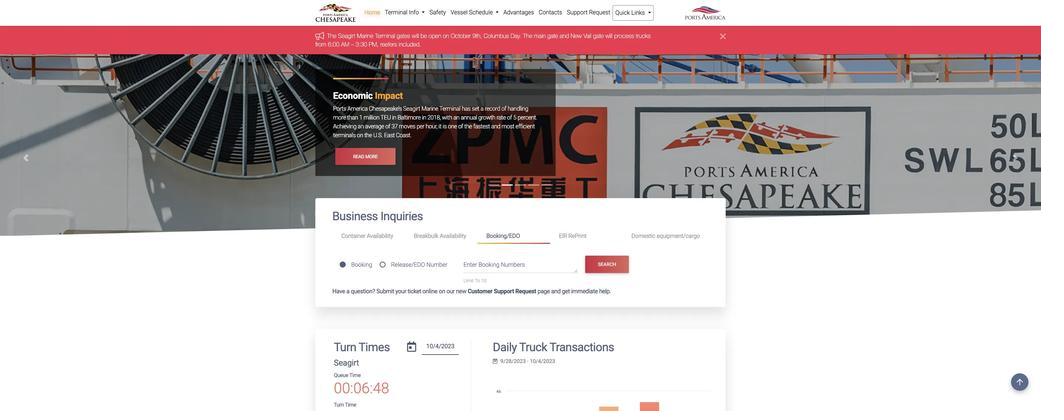 Task type: vqa. For each thing, say whether or not it's contained in the screenshot.
SEAGIRT
yes



Task type: locate. For each thing, give the bounding box(es) containing it.
portal inside the tos web portal (twp) allows the terminal to communicate with trucking companies,                         brokers and other parties in real time, while providing immediate access to valuable                         information regarding vessel schedule, import and export cargo and gate activity, which increased production and accuracy.
[[367, 105, 382, 112]]

2 horizontal spatial gate
[[593, 33, 604, 39]]

numbers
[[501, 262, 525, 269]]

to up time,
[[446, 105, 451, 112]]

request
[[589, 9, 610, 16], [515, 289, 536, 296]]

portal
[[432, 91, 456, 101], [367, 105, 382, 112]]

and inside the ports america chesapeake's seagirt marine terminal has set a record of handling more than 1 million teu in baltimore in 2018,                         with an annual growth rate of 5 percent. achieving an average of 37 moves per hour, it is one of the fastest and most efficient terminals on the u.s. east coast.
[[491, 123, 500, 130]]

0 vertical spatial portal
[[432, 91, 456, 101]]

providing
[[466, 114, 488, 121]]

will left process at the right top of page
[[605, 33, 613, 39]]

tos up companies,
[[344, 105, 354, 112]]

eir
[[559, 233, 567, 240]]

time for queue time 00:06:48
[[349, 373, 361, 379]]

ports america tos web portal
[[333, 91, 456, 101]]

average
[[365, 123, 384, 130]]

web up 1
[[355, 105, 366, 112]]

1 vertical spatial a
[[346, 289, 350, 296]]

turn up queue at the bottom
[[334, 341, 356, 355]]

1 turn from the top
[[334, 341, 356, 355]]

1 horizontal spatial request
[[589, 9, 610, 16]]

the seagirt marine terminal gates will be open on october 9th, columbus day. the main gate and new vail gate will process trucks from 6:00 am – 3:30 pm, reefers included.
[[315, 33, 651, 48]]

availability down 'business inquiries'
[[367, 233, 393, 240]]

container
[[341, 233, 365, 240]]

terminal left info
[[385, 9, 407, 16]]

contacts link
[[536, 5, 565, 20]]

0 horizontal spatial booking
[[351, 262, 372, 269]]

reefers
[[380, 41, 397, 48]]

of up rate
[[502, 105, 506, 112]]

impact
[[375, 91, 403, 101]]

the up 6:00 on the top left of the page
[[327, 33, 336, 39]]

0 vertical spatial request
[[589, 9, 610, 16]]

0 vertical spatial tos
[[393, 91, 410, 101]]

1 vertical spatial the
[[464, 123, 472, 130]]

coast.
[[396, 132, 412, 139]]

container availability link
[[332, 230, 405, 243]]

of left the "5"
[[507, 114, 512, 121]]

america for chesapeake's
[[347, 105, 368, 112]]

1 in from the left
[[392, 114, 396, 121]]

in left 'real'
[[424, 114, 428, 121]]

terminal
[[425, 105, 445, 112]]

0 horizontal spatial with
[[442, 114, 452, 121]]

and
[[560, 33, 569, 39], [382, 114, 391, 121], [471, 123, 481, 130], [491, 123, 500, 130], [514, 123, 523, 130], [420, 132, 429, 139], [551, 289, 561, 296]]

0 horizontal spatial gate
[[524, 123, 535, 130]]

the for the tos web portal (twp) allows the terminal to communicate with trucking companies,                         brokers and other parties in real time, while providing immediate access to valuable                         information regarding vessel schedule, import and export cargo and gate activity, which increased production and accuracy.
[[333, 105, 342, 112]]

1 horizontal spatial portal
[[432, 91, 456, 101]]

is
[[443, 123, 447, 130]]

more
[[333, 114, 346, 121]]

marine up 3:30
[[357, 33, 373, 39]]

with up growth on the top left of page
[[488, 105, 498, 112]]

pm,
[[369, 41, 379, 48]]

0 vertical spatial web
[[412, 91, 430, 101]]

east
[[384, 132, 395, 139]]

the seagirt marine terminal gates will be open on october 9th, columbus day. the main gate and new vail gate will process trucks from 6:00 am – 3:30 pm, reefers included. alert
[[0, 26, 1041, 54]]

2 vertical spatial terminal
[[439, 105, 461, 112]]

and down rate
[[491, 123, 500, 130]]

seagirt up baltimore
[[403, 105, 420, 112]]

baltimore
[[398, 114, 421, 121]]

get
[[562, 289, 570, 296]]

0 vertical spatial support
[[567, 9, 588, 16]]

1 vertical spatial web
[[355, 105, 366, 112]]

the tos web portal (twp) allows the terminal to communicate with trucking companies,                         brokers and other parties in real time, while providing immediate access to valuable                         information regarding vessel schedule, import and export cargo and gate activity, which increased production and accuracy.
[[333, 105, 535, 139]]

america up 1
[[347, 105, 368, 112]]

the
[[416, 105, 424, 112], [464, 123, 472, 130], [364, 132, 372, 139]]

0 horizontal spatial marine
[[357, 33, 373, 39]]

your
[[396, 289, 406, 296]]

turn for turn times
[[334, 341, 356, 355]]

on inside the seagirt marine terminal gates will be open on october 9th, columbus day. the main gate and new vail gate will process trucks from 6:00 am – 3:30 pm, reefers included.
[[443, 33, 449, 39]]

in right teu
[[392, 114, 396, 121]]

tos up allows
[[393, 91, 410, 101]]

main
[[534, 33, 546, 39]]

an down 1
[[358, 123, 364, 130]]

0 horizontal spatial immediate
[[489, 114, 515, 121]]

2 ports from the top
[[333, 105, 346, 112]]

the left u.s. at the top left of the page
[[364, 132, 372, 139]]

0 horizontal spatial request
[[515, 289, 536, 296]]

domestic equipment/cargo
[[632, 233, 700, 240]]

ports inside the ports america chesapeake's seagirt marine terminal has set a record of handling more than 1 million teu in baltimore in 2018,                         with an annual growth rate of 5 percent. achieving an average of 37 moves per hour, it is one of the fastest and most efficient terminals on the u.s. east coast.
[[333, 105, 346, 112]]

0 vertical spatial the
[[416, 105, 424, 112]]

marine inside the seagirt marine terminal gates will be open on october 9th, columbus day. the main gate and new vail gate will process trucks from 6:00 am – 3:30 pm, reefers included.
[[357, 33, 373, 39]]

support right "customer"
[[494, 289, 514, 296]]

calendar day image
[[407, 343, 416, 353]]

2 vertical spatial the
[[364, 132, 372, 139]]

support inside 00:06:48 main content
[[494, 289, 514, 296]]

availability for container availability
[[367, 233, 393, 240]]

web
[[412, 91, 430, 101], [355, 105, 366, 112]]

availability right breakbulk
[[440, 233, 466, 240]]

availability for breakbulk availability
[[440, 233, 466, 240]]

0 vertical spatial marine
[[357, 33, 373, 39]]

1 vertical spatial turn
[[334, 403, 344, 409]]

on right open on the top left
[[443, 33, 449, 39]]

0 horizontal spatial the
[[364, 132, 372, 139]]

and down the "5"
[[514, 123, 523, 130]]

export
[[482, 123, 497, 130]]

support inside support request link
[[567, 9, 588, 16]]

2 vertical spatial seagirt
[[334, 359, 359, 368]]

and inside the seagirt marine terminal gates will be open on october 9th, columbus day. the main gate and new vail gate will process trucks from 6:00 am – 3:30 pm, reefers included.
[[560, 33, 569, 39]]

gate
[[547, 33, 558, 39], [593, 33, 604, 39], [524, 123, 535, 130]]

enter booking numbers
[[464, 262, 525, 269]]

and left new
[[560, 33, 569, 39]]

ports
[[333, 91, 355, 101], [333, 105, 346, 112]]

1 vertical spatial tos
[[344, 105, 354, 112]]

booking/edo
[[486, 233, 520, 240]]

booking up question?
[[351, 262, 372, 269]]

will left be
[[412, 33, 419, 39]]

0 horizontal spatial tos
[[344, 105, 354, 112]]

seagirt up "am"
[[338, 33, 355, 39]]

1 horizontal spatial a
[[481, 105, 484, 112]]

1 horizontal spatial will
[[605, 33, 613, 39]]

1 vertical spatial request
[[515, 289, 536, 296]]

to
[[446, 105, 451, 112], [333, 123, 338, 130]]

seagirt
[[338, 33, 355, 39], [403, 105, 420, 112], [334, 359, 359, 368]]

-
[[527, 359, 529, 365]]

2 in from the left
[[422, 114, 426, 121]]

0 horizontal spatial support
[[494, 289, 514, 296]]

a right set
[[481, 105, 484, 112]]

an up one
[[453, 114, 460, 121]]

ports up companies,
[[333, 91, 355, 101]]

1 vertical spatial on
[[357, 132, 363, 139]]

vail
[[584, 33, 592, 39]]

marine up 'real'
[[421, 105, 438, 112]]

1 vertical spatial to
[[333, 123, 338, 130]]

1 horizontal spatial marine
[[421, 105, 438, 112]]

1 vertical spatial with
[[442, 114, 452, 121]]

have
[[332, 289, 345, 296]]

request left quick
[[589, 9, 610, 16]]

a
[[481, 105, 484, 112], [346, 289, 350, 296]]

search button
[[585, 256, 629, 273]]

on down valuable
[[357, 132, 363, 139]]

new
[[571, 33, 582, 39]]

breakbulk
[[414, 233, 439, 240]]

it
[[439, 123, 441, 130]]

request left page
[[515, 289, 536, 296]]

the up parties
[[416, 105, 424, 112]]

0 vertical spatial time
[[349, 373, 361, 379]]

truck
[[519, 341, 547, 355]]

the for the seagirt marine terminal gates will be open on october 9th, columbus day. the main gate and new vail gate will process trucks from 6:00 am – 3:30 pm, reefers included.
[[327, 33, 336, 39]]

1 vertical spatial terminal
[[375, 33, 395, 39]]

3 in from the left
[[424, 114, 428, 121]]

portal up terminal at the top left of page
[[432, 91, 456, 101]]

1 horizontal spatial with
[[488, 105, 498, 112]]

in up vessel
[[422, 114, 426, 121]]

economic engine image
[[0, 54, 1041, 412]]

support request link
[[565, 5, 613, 20]]

0 vertical spatial with
[[488, 105, 498, 112]]

0 vertical spatial immediate
[[489, 114, 515, 121]]

in for tos web portal
[[424, 114, 428, 121]]

0 horizontal spatial web
[[355, 105, 366, 112]]

time inside queue time 00:06:48
[[349, 373, 361, 379]]

an
[[453, 114, 460, 121], [358, 123, 364, 130]]

0 horizontal spatial portal
[[367, 105, 382, 112]]

2 vertical spatial on
[[439, 289, 445, 296]]

vessel schedule link
[[448, 5, 501, 20]]

1 horizontal spatial the
[[416, 105, 424, 112]]

in for impact
[[392, 114, 396, 121]]

immediate right get
[[571, 289, 598, 296]]

1 vertical spatial seagirt
[[403, 105, 420, 112]]

go to top image
[[1011, 374, 1029, 392]]

seagirt up queue at the bottom
[[334, 359, 359, 368]]

read more
[[353, 154, 378, 160]]

2 horizontal spatial the
[[464, 123, 472, 130]]

1 vertical spatial america
[[347, 105, 368, 112]]

booking
[[351, 262, 372, 269], [479, 262, 500, 269]]

web up allows
[[412, 91, 430, 101]]

gate right main
[[547, 33, 558, 39]]

with inside the tos web portal (twp) allows the terminal to communicate with trucking companies,                         brokers and other parties in real time, while providing immediate access to valuable                         information regarding vessel schedule, import and export cargo and gate activity, which increased production and accuracy.
[[488, 105, 498, 112]]

to down more
[[333, 123, 338, 130]]

request inside 00:06:48 main content
[[515, 289, 536, 296]]

gate down percent.
[[524, 123, 535, 130]]

with
[[488, 105, 498, 112], [442, 114, 452, 121]]

availability
[[367, 233, 393, 240], [440, 233, 466, 240]]

0 horizontal spatial will
[[412, 33, 419, 39]]

launch
[[353, 154, 371, 160]]

america for tos
[[357, 91, 391, 101]]

1 vertical spatial support
[[494, 289, 514, 296]]

will
[[412, 33, 419, 39], [605, 33, 613, 39]]

set
[[472, 105, 479, 112]]

advantages
[[503, 9, 534, 16]]

the up more
[[333, 105, 342, 112]]

read more link
[[335, 148, 395, 165]]

a inside the ports america chesapeake's seagirt marine terminal has set a record of handling more than 1 million teu in baltimore in 2018,                         with an annual growth rate of 5 percent. achieving an average of 37 moves per hour, it is one of the fastest and most efficient terminals on the u.s. east coast.
[[481, 105, 484, 112]]

the inside the tos web portal (twp) allows the terminal to communicate with trucking companies,                         brokers and other parties in real time, while providing immediate access to valuable                         information regarding vessel schedule, import and export cargo and gate activity, which increased production and accuracy.
[[333, 105, 342, 112]]

turn down 00:06:48
[[334, 403, 344, 409]]

1
[[359, 114, 362, 121]]

2 turn from the top
[[334, 403, 344, 409]]

america up the chesapeake's
[[357, 91, 391, 101]]

and left get
[[551, 289, 561, 296]]

1 vertical spatial portal
[[367, 105, 382, 112]]

time right queue at the bottom
[[349, 373, 361, 379]]

0 vertical spatial to
[[446, 105, 451, 112]]

0 horizontal spatial availability
[[367, 233, 393, 240]]

communicate
[[452, 105, 486, 112]]

be
[[421, 33, 427, 39]]

1 vertical spatial an
[[358, 123, 364, 130]]

1 horizontal spatial tos
[[393, 91, 410, 101]]

annual
[[461, 114, 477, 121]]

2 availability from the left
[[440, 233, 466, 240]]

0 vertical spatial terminal
[[385, 9, 407, 16]]

1 availability from the left
[[367, 233, 393, 240]]

None text field
[[422, 341, 459, 356]]

immediate up cargo
[[489, 114, 515, 121]]

on inside the ports america chesapeake's seagirt marine terminal has set a record of handling more than 1 million teu in baltimore in 2018,                         with an annual growth rate of 5 percent. achieving an average of 37 moves per hour, it is one of the fastest and most efficient terminals on the u.s. east coast.
[[357, 132, 363, 139]]

business inquiries
[[332, 210, 423, 224]]

1 vertical spatial immediate
[[571, 289, 598, 296]]

1 vertical spatial time
[[345, 403, 356, 409]]

portal up million
[[367, 105, 382, 112]]

1 ports from the top
[[333, 91, 355, 101]]

1 vertical spatial marine
[[421, 105, 438, 112]]

0 horizontal spatial a
[[346, 289, 350, 296]]

gate right vail
[[593, 33, 604, 39]]

support
[[567, 9, 588, 16], [494, 289, 514, 296]]

ports up more
[[333, 105, 346, 112]]

1 horizontal spatial immediate
[[571, 289, 598, 296]]

terminal up "reefers"
[[375, 33, 395, 39]]

home
[[364, 9, 380, 16]]

support up new
[[567, 9, 588, 16]]

0 vertical spatial a
[[481, 105, 484, 112]]

0 vertical spatial ports
[[333, 91, 355, 101]]

0 vertical spatial america
[[357, 91, 391, 101]]

1 horizontal spatial support
[[567, 9, 588, 16]]

america
[[357, 91, 391, 101], [347, 105, 368, 112]]

america inside the ports america chesapeake's seagirt marine terminal has set a record of handling more than 1 million teu in baltimore in 2018,                         with an annual growth rate of 5 percent. achieving an average of 37 moves per hour, it is one of the fastest and most efficient terminals on the u.s. east coast.
[[347, 105, 368, 112]]

with inside the ports america chesapeake's seagirt marine terminal has set a record of handling more than 1 million teu in baltimore in 2018,                         with an annual growth rate of 5 percent. achieving an average of 37 moves per hour, it is one of the fastest and most efficient terminals on the u.s. east coast.
[[442, 114, 452, 121]]

with up is
[[442, 114, 452, 121]]

a right have
[[346, 289, 350, 296]]

booking up "10"
[[479, 262, 500, 269]]

and inside 00:06:48 main content
[[551, 289, 561, 296]]

1 horizontal spatial availability
[[440, 233, 466, 240]]

the down annual
[[464, 123, 472, 130]]

efficient
[[516, 123, 535, 130]]

quick links
[[615, 9, 646, 16]]

chesapeake's
[[369, 105, 402, 112]]

has
[[462, 105, 471, 112]]

reprint
[[568, 233, 587, 240]]

the
[[327, 33, 336, 39], [523, 33, 532, 39], [333, 105, 342, 112]]

terminal inside the ports america chesapeake's seagirt marine terminal has set a record of handling more than 1 million teu in baltimore in 2018,                         with an annual growth rate of 5 percent. achieving an average of 37 moves per hour, it is one of the fastest and most efficient terminals on the u.s. east coast.
[[439, 105, 461, 112]]

equipment/cargo
[[657, 233, 700, 240]]

0 vertical spatial on
[[443, 33, 449, 39]]

terminal up time,
[[439, 105, 461, 112]]

0 vertical spatial turn
[[334, 341, 356, 355]]

0 vertical spatial an
[[453, 114, 460, 121]]

marine
[[357, 33, 373, 39], [421, 105, 438, 112]]

0 vertical spatial seagirt
[[338, 33, 355, 39]]

in inside the tos web portal (twp) allows the terminal to communicate with trucking companies,                         brokers and other parties in real time, while providing immediate access to valuable                         information regarding vessel schedule, import and export cargo and gate activity, which increased production and accuracy.
[[424, 114, 428, 121]]

turn
[[334, 341, 356, 355], [334, 403, 344, 409]]

1 will from the left
[[412, 33, 419, 39]]

our
[[447, 289, 455, 296]]

on left "our"
[[439, 289, 445, 296]]

1 horizontal spatial to
[[446, 105, 451, 112]]

time down 00:06:48
[[345, 403, 356, 409]]

close image
[[720, 32, 726, 41]]

1 vertical spatial ports
[[333, 105, 346, 112]]



Task type: describe. For each thing, give the bounding box(es) containing it.
00:06:48 main content
[[310, 199, 731, 412]]

production
[[392, 132, 418, 139]]

of left 37
[[385, 123, 390, 130]]

fastest
[[473, 123, 490, 130]]

1 horizontal spatial web
[[412, 91, 430, 101]]

the right day.
[[523, 33, 532, 39]]

web inside the tos web portal (twp) allows the terminal to communicate with trucking companies,                         brokers and other parties in real time, while providing immediate access to valuable                         information regarding vessel schedule, import and export cargo and gate activity, which increased production and accuracy.
[[355, 105, 366, 112]]

allows
[[400, 105, 415, 112]]

domestic equipment/cargo link
[[623, 230, 709, 243]]

release/edo
[[391, 262, 425, 269]]

most
[[502, 123, 514, 130]]

submit
[[376, 289, 394, 296]]

activity,
[[333, 132, 351, 139]]

regarding
[[390, 123, 412, 130]]

seagirt inside the seagirt marine terminal gates will be open on october 9th, columbus day. the main gate and new vail gate will process trucks from 6:00 am – 3:30 pm, reefers included.
[[338, 33, 355, 39]]

economic
[[333, 91, 373, 101]]

breakbulk availability link
[[405, 230, 478, 243]]

brokers
[[362, 114, 380, 121]]

terminals
[[333, 132, 356, 139]]

limit
[[464, 278, 474, 284]]

million
[[364, 114, 379, 121]]

achieving
[[333, 123, 357, 130]]

more
[[365, 154, 378, 160]]

number
[[427, 262, 448, 269]]

tos inside the tos web portal (twp) allows the terminal to communicate with trucking companies,                         brokers and other parties in real time, while providing immediate access to valuable                         information regarding vessel schedule, import and export cargo and gate activity, which increased production and accuracy.
[[344, 105, 354, 112]]

am
[[341, 41, 349, 48]]

seagirt inside 00:06:48 main content
[[334, 359, 359, 368]]

page
[[538, 289, 550, 296]]

ticket
[[408, 289, 421, 296]]

october
[[451, 33, 471, 39]]

seagirt inside the ports america chesapeake's seagirt marine terminal has set a record of handling more than 1 million teu in baltimore in 2018,                         with an annual growth rate of 5 percent. achieving an average of 37 moves per hour, it is one of the fastest and most efficient terminals on the u.s. east coast.
[[403, 105, 420, 112]]

the inside the tos web portal (twp) allows the terminal to communicate with trucking companies,                         brokers and other parties in real time, while providing immediate access to valuable                         information regarding vessel schedule, import and export cargo and gate activity, which increased production and accuracy.
[[416, 105, 424, 112]]

0 horizontal spatial an
[[358, 123, 364, 130]]

help.
[[599, 289, 611, 296]]

while
[[452, 114, 465, 121]]

online
[[423, 289, 438, 296]]

quick links link
[[613, 5, 654, 21]]

process
[[614, 33, 634, 39]]

than
[[347, 114, 358, 121]]

tos web portal image
[[0, 54, 1041, 412]]

home link
[[362, 5, 383, 20]]

read
[[353, 154, 364, 160]]

turn times
[[334, 341, 390, 355]]

of right one
[[458, 123, 463, 130]]

on inside 00:06:48 main content
[[439, 289, 445, 296]]

domestic
[[632, 233, 655, 240]]

safety link
[[427, 5, 448, 20]]

handling
[[508, 105, 528, 112]]

vessel
[[451, 9, 468, 16]]

rate
[[497, 114, 506, 121]]

3:30
[[356, 41, 367, 48]]

queue time 00:06:48
[[334, 373, 389, 398]]

0 horizontal spatial to
[[333, 123, 338, 130]]

schedule
[[469, 9, 493, 16]]

real
[[429, 114, 438, 121]]

bullhorn image
[[315, 32, 327, 40]]

included.
[[399, 41, 421, 48]]

time for turn time
[[345, 403, 356, 409]]

new
[[456, 289, 466, 296]]

00:06:48
[[334, 380, 389, 398]]

search
[[598, 262, 616, 268]]

companies,
[[333, 114, 361, 121]]

marine inside the ports america chesapeake's seagirt marine terminal has set a record of handling more than 1 million teu in baltimore in 2018,                         with an annual growth rate of 5 percent. achieving an average of 37 moves per hour, it is one of the fastest and most efficient terminals on the u.s. east coast.
[[421, 105, 438, 112]]

10/4/2023
[[530, 359, 555, 365]]

info
[[409, 9, 419, 16]]

1 horizontal spatial gate
[[547, 33, 558, 39]]

turn time
[[334, 403, 356, 409]]

daily
[[493, 341, 517, 355]]

other
[[392, 114, 405, 121]]

container availability
[[341, 233, 393, 240]]

terminal inside 'link'
[[385, 9, 407, 16]]

none text field inside 00:06:48 main content
[[422, 341, 459, 356]]

support request
[[567, 9, 610, 16]]

open
[[429, 33, 441, 39]]

1 horizontal spatial an
[[453, 114, 460, 121]]

ports america chesapeake's seagirt marine terminal has set a record of handling more than 1 million teu in baltimore in 2018,                         with an annual growth rate of 5 percent. achieving an average of 37 moves per hour, it is one of the fastest and most efficient terminals on the u.s. east coast.
[[333, 105, 537, 139]]

columbus
[[484, 33, 509, 39]]

1 horizontal spatial booking
[[479, 262, 500, 269]]

gates
[[397, 33, 410, 39]]

day.
[[511, 33, 522, 39]]

transactions
[[550, 341, 614, 355]]

vessel schedule
[[451, 9, 494, 16]]

calendar week image
[[493, 359, 498, 365]]

and down providing
[[471, 123, 481, 130]]

37
[[392, 123, 398, 130]]

contacts
[[539, 9, 562, 16]]

2 will from the left
[[605, 33, 613, 39]]

gate inside the tos web portal (twp) allows the terminal to communicate with trucking companies,                         brokers and other parties in real time, while providing immediate access to valuable                         information regarding vessel schedule, import and export cargo and gate activity, which increased production and accuracy.
[[524, 123, 535, 130]]

from
[[315, 41, 326, 48]]

immediate inside 00:06:48 main content
[[571, 289, 598, 296]]

inquiries
[[381, 210, 423, 224]]

turn for turn time
[[334, 403, 344, 409]]

terminal info
[[385, 9, 420, 16]]

and down vessel
[[420, 132, 429, 139]]

launch link
[[335, 148, 389, 165]]

trucking
[[499, 105, 518, 112]]

have a question? submit your ticket online on our new customer support request page and get immediate help.
[[332, 289, 611, 296]]

a inside 00:06:48 main content
[[346, 289, 350, 296]]

Enter Booking Numbers text field
[[464, 261, 578, 274]]

limit to 10
[[464, 278, 487, 284]]

terminal inside the seagirt marine terminal gates will be open on october 9th, columbus day. the main gate and new vail gate will process trucks from 6:00 am – 3:30 pm, reefers included.
[[375, 33, 395, 39]]

quick
[[615, 9, 630, 16]]

and down the chesapeake's
[[382, 114, 391, 121]]

advantages link
[[501, 5, 536, 20]]

ports for ports america chesapeake's seagirt marine terminal has set a record of handling more than 1 million teu in baltimore in 2018,                         with an annual growth rate of 5 percent. achieving an average of 37 moves per hour, it is one of the fastest and most efficient terminals on the u.s. east coast.
[[333, 105, 346, 112]]

9/28/2023
[[500, 359, 526, 365]]

ports for ports america tos web portal
[[333, 91, 355, 101]]

one
[[448, 123, 457, 130]]

information
[[360, 123, 388, 130]]

economic impact
[[333, 91, 403, 101]]

trucks
[[636, 33, 651, 39]]

booking/edo link
[[478, 230, 550, 245]]

immediate inside the tos web portal (twp) allows the terminal to communicate with trucking companies,                         brokers and other parties in real time, while providing immediate access to valuable                         information regarding vessel schedule, import and export cargo and gate activity, which increased production and accuracy.
[[489, 114, 515, 121]]

moves
[[399, 123, 415, 130]]



